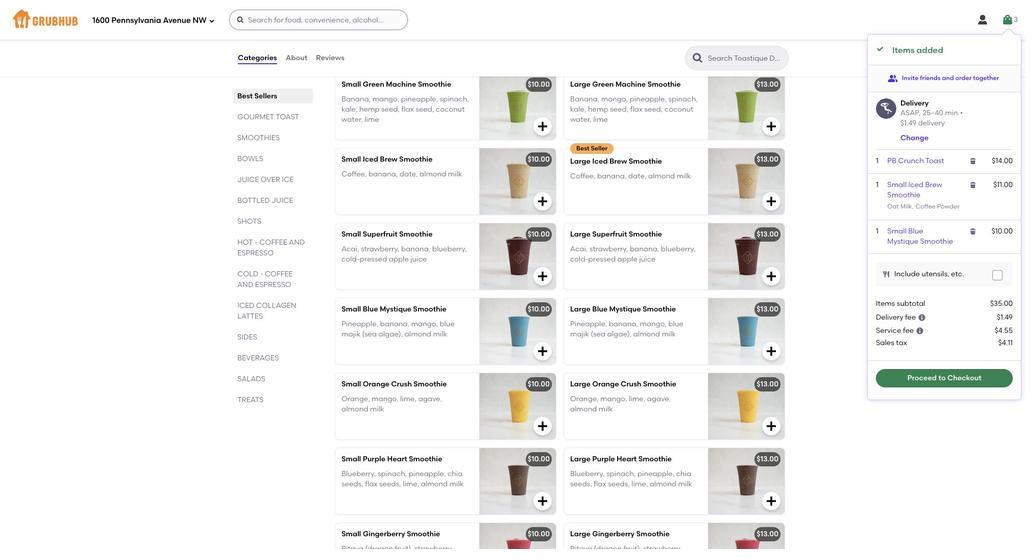 Task type: locate. For each thing, give the bounding box(es) containing it.
coffee down the shots tab
[[259, 238, 287, 247]]

3 1 from the top
[[876, 227, 879, 236]]

1 strawberry, from the left
[[361, 245, 399, 254]]

crush
[[391, 380, 412, 389], [621, 380, 641, 389]]

lime, down large purple heart smoothie
[[631, 480, 648, 489]]

best for best sellers
[[237, 92, 253, 101]]

large superfruit smoothie
[[570, 230, 662, 239]]

and down cold
[[237, 281, 253, 289]]

1 horizontal spatial majik
[[570, 330, 589, 339]]

1 horizontal spatial machine
[[615, 80, 646, 89]]

heart for small
[[387, 455, 407, 464]]

strawberry, for large
[[590, 245, 628, 254]]

0 horizontal spatial blueberry,
[[432, 245, 467, 254]]

0 vertical spatial small iced brew smoothie
[[342, 155, 433, 164]]

hot - coffee and espresso
[[237, 238, 305, 258]]

2 water, from the left
[[570, 115, 592, 124]]

0 vertical spatial coffee
[[259, 238, 287, 247]]

1 chia from the left
[[448, 470, 463, 479]]

banana, mango, pineapple, spinach, kale, hemp seed, flax seed, coconut water, lime for small
[[342, 95, 469, 124]]

2 banana, from the left
[[570, 95, 599, 103]]

agave,
[[418, 395, 442, 404], [647, 395, 671, 404]]

1 orange, from the left
[[342, 395, 370, 404]]

cold- down large superfruit smoothie at right
[[570, 255, 588, 264]]

seeds,
[[342, 480, 363, 489], [379, 480, 401, 489], [570, 480, 592, 489], [608, 480, 630, 489]]

small iced brew smoothie image
[[479, 149, 556, 215]]

pineapple, down small green machine smoothie
[[401, 95, 438, 103]]

$1.49 up $4.55
[[997, 313, 1013, 322]]

delivery asap, 25–40 min • $1.49 delivery
[[900, 99, 963, 128]]

banana,
[[369, 170, 398, 178], [597, 172, 627, 181], [401, 245, 431, 254], [630, 245, 659, 254], [380, 320, 409, 329], [609, 320, 638, 329]]

coconut for large green machine smoothie
[[665, 105, 693, 114]]

2 heart from the left
[[617, 455, 637, 464]]

1 horizontal spatial crush
[[621, 380, 641, 389]]

0 vertical spatial and
[[289, 238, 305, 247]]

2 1 from the top
[[876, 181, 879, 189]]

2 cold- from the left
[[570, 255, 588, 264]]

2 acai, strawberry, banana, blueberry, cold-pressed apple juice from the left
[[570, 245, 696, 264]]

blueberry,
[[432, 245, 467, 254], [661, 245, 696, 254]]

banana, for small blue mystique smoothie
[[380, 320, 409, 329]]

2 superfruit from the left
[[592, 230, 627, 239]]

coffee,
[[342, 170, 367, 178], [570, 172, 595, 181]]

cold-
[[342, 255, 360, 264], [570, 255, 588, 264]]

items added
[[892, 45, 943, 55]]

items for items added
[[892, 45, 915, 55]]

1 vertical spatial items
[[876, 300, 895, 308]]

large for large iced brew smoothie
[[570, 157, 591, 166]]

algae), down large blue mystique smoothie
[[607, 330, 632, 339]]

treats tab
[[237, 395, 309, 406]]

0 horizontal spatial juice
[[411, 255, 427, 264]]

items left added
[[892, 45, 915, 55]]

orange, mango, lime, agave, almond milk
[[342, 395, 442, 414], [570, 395, 671, 414]]

delivery
[[918, 119, 945, 128]]

svg image
[[236, 16, 244, 24], [209, 18, 215, 24], [537, 121, 549, 133], [969, 157, 977, 166], [765, 196, 777, 208], [969, 228, 977, 236], [994, 273, 1001, 279], [918, 314, 926, 322], [537, 421, 549, 433], [537, 496, 549, 508]]

1 horizontal spatial cold-
[[570, 255, 588, 264]]

$10.00 inside "items added" tooltip
[[992, 227, 1013, 236]]

0 horizontal spatial acai,
[[342, 245, 359, 254]]

pressed for large
[[588, 255, 616, 264]]

0 horizontal spatial best
[[237, 92, 253, 101]]

1 banana, from the left
[[342, 95, 371, 103]]

0 vertical spatial items
[[892, 45, 915, 55]]

coconut for small green machine smoothie
[[436, 105, 465, 114]]

2 orange, from the left
[[570, 395, 599, 404]]

purple for large
[[592, 455, 615, 464]]

3 button
[[1001, 11, 1018, 29]]

mango, for large orange crush smoothie
[[600, 395, 627, 404]]

1 horizontal spatial superfruit
[[592, 230, 627, 239]]

strawberry, down large superfruit smoothie at right
[[590, 245, 628, 254]]

large for large blue mystique smoothie
[[570, 305, 591, 314]]

acai, down large superfruit smoothie at right
[[570, 245, 588, 254]]

1 horizontal spatial agave,
[[647, 395, 671, 404]]

smoothies up small green machine smoothie
[[333, 50, 399, 62]]

0 horizontal spatial juice
[[237, 176, 259, 184]]

bottled juice tab
[[237, 196, 309, 206]]

orange, down large orange crush smoothie
[[570, 395, 599, 404]]

7 $13.00 from the top
[[757, 531, 778, 539]]

crush for large
[[621, 380, 641, 389]]

3 seeds, from the left
[[570, 480, 592, 489]]

friends
[[920, 74, 941, 82]]

strawberry, down small superfruit smoothie
[[361, 245, 399, 254]]

0 horizontal spatial pineapple, banana, mango, blue majik (sea algae), almond milk
[[342, 320, 455, 339]]

5 $13.00 from the top
[[757, 380, 778, 389]]

coffee inside hot - coffee and espresso
[[259, 238, 287, 247]]

-
[[255, 238, 258, 247], [260, 270, 263, 279]]

1 seed, from the left
[[381, 105, 400, 114]]

0 horizontal spatial orange
[[363, 380, 389, 389]]

1 horizontal spatial hemp
[[588, 105, 608, 114]]

banana, mango, pineapple, spinach, kale, hemp seed, flax seed, coconut water, lime for large
[[570, 95, 698, 124]]

1 orange from the left
[[363, 380, 389, 389]]

0 horizontal spatial heart
[[387, 455, 407, 464]]

gourmet toast tab
[[237, 112, 309, 123]]

and inside hot - coffee and espresso
[[289, 238, 305, 247]]

pineapple, for large purple heart smoothie
[[637, 470, 675, 479]]

2 orange, mango, lime, agave, almond milk from the left
[[570, 395, 671, 414]]

small for orange, mango, lime, agave, almond milk
[[342, 380, 361, 389]]

2 hemp from the left
[[588, 105, 608, 114]]

hemp down small green machine smoothie
[[359, 105, 380, 114]]

1 horizontal spatial heart
[[617, 455, 637, 464]]

1 vertical spatial small iced brew smoothie
[[887, 181, 942, 200]]

mango, for small green machine smoothie
[[372, 95, 399, 103]]

1 large from the top
[[570, 80, 591, 89]]

2 acai, from the left
[[570, 245, 588, 254]]

1600
[[92, 16, 110, 25]]

2 blueberry, from the left
[[570, 470, 605, 479]]

0 horizontal spatial banana, mango, pineapple, spinach, kale, hemp seed, flax seed, coconut water, lime
[[342, 95, 469, 124]]

- inside hot - coffee and espresso
[[255, 238, 258, 247]]

1 water, from the left
[[342, 115, 363, 124]]

beverages
[[237, 354, 279, 363]]

1 juice from the left
[[411, 255, 427, 264]]

1 horizontal spatial coffee,
[[570, 172, 595, 181]]

best left seller
[[576, 145, 589, 152]]

0 horizontal spatial $1.49
[[900, 119, 916, 128]]

2 chia from the left
[[676, 470, 691, 479]]

0 vertical spatial delivery
[[900, 99, 929, 107]]

4 large from the top
[[570, 305, 591, 314]]

1 horizontal spatial banana, mango, pineapple, spinach, kale, hemp seed, flax seed, coconut water, lime
[[570, 95, 698, 124]]

cold - coffee and espresso tab
[[237, 269, 309, 290]]

small blue mystique smoothie inside "items added" tooltip
[[887, 227, 953, 246]]

coffee inside 'cold - coffee and espresso'
[[265, 270, 293, 279]]

0 horizontal spatial green
[[363, 80, 384, 89]]

large green machine smoothie image
[[708, 74, 785, 140]]

mystique inside small blue mystique smoothie link
[[887, 237, 918, 246]]

chia for small purple heart smoothie
[[448, 470, 463, 479]]

iced inside "items added" tooltip
[[908, 181, 923, 189]]

small superfruit smoothie
[[342, 230, 433, 239]]

- for cold
[[260, 270, 263, 279]]

6 large from the top
[[570, 455, 591, 464]]

lime, down small purple heart smoothie
[[403, 480, 419, 489]]

1 horizontal spatial (sea
[[591, 330, 606, 339]]

1 vertical spatial espresso
[[255, 281, 291, 289]]

small superfruit smoothie image
[[479, 224, 556, 290]]

3 $13.00 from the top
[[757, 230, 778, 239]]

1 vertical spatial small blue mystique smoothie
[[342, 305, 446, 314]]

banana, mango, pineapple, spinach, kale, hemp seed, flax seed, coconut water, lime down large green machine smoothie
[[570, 95, 698, 124]]

4 $13.00 from the top
[[757, 305, 778, 314]]

salads tab
[[237, 374, 309, 385]]

espresso up "collagen"
[[255, 281, 291, 289]]

delivery up "asap,"
[[900, 99, 929, 107]]

categories button
[[237, 40, 278, 77]]

date, for small iced brew smoothie
[[400, 170, 418, 178]]

1 superfruit from the left
[[363, 230, 398, 239]]

1 vertical spatial 1
[[876, 181, 879, 189]]

$13.00
[[757, 80, 778, 89], [757, 155, 778, 164], [757, 230, 778, 239], [757, 305, 778, 314], [757, 380, 778, 389], [757, 455, 778, 464], [757, 531, 778, 539]]

2 banana, mango, pineapple, spinach, kale, hemp seed, flax seed, coconut water, lime from the left
[[570, 95, 698, 124]]

1 horizontal spatial coconut
[[665, 105, 693, 114]]

2 strawberry, from the left
[[590, 245, 628, 254]]

1 horizontal spatial $1.49
[[997, 313, 1013, 322]]

1 horizontal spatial juice
[[639, 255, 656, 264]]

and inside 'cold - coffee and espresso'
[[237, 281, 253, 289]]

apple down small superfruit smoothie
[[389, 255, 409, 264]]

1 seeds, from the left
[[342, 480, 363, 489]]

best
[[237, 92, 253, 101], [576, 145, 589, 152]]

banana, for small iced brew smoothie
[[369, 170, 398, 178]]

banana, mango, pineapple, spinach, kale, hemp seed, flax seed, coconut water, lime down small green machine smoothie
[[342, 95, 469, 124]]

$1.49
[[900, 119, 916, 128], [997, 313, 1013, 322]]

majik
[[342, 330, 360, 339], [570, 330, 589, 339]]

iced
[[363, 155, 378, 164], [592, 157, 608, 166], [908, 181, 923, 189]]

2 apple from the left
[[617, 255, 637, 264]]

blueberry, down large purple heart smoothie
[[570, 470, 605, 479]]

Search for food, convenience, alcohol... search field
[[229, 10, 408, 30]]

delivery for asap,
[[900, 99, 929, 107]]

$13.00 for banana, mango, pineapple, spinach, kale, hemp seed, flax seed, coconut water, lime
[[757, 80, 778, 89]]

pineapple, down small purple heart smoothie
[[409, 470, 446, 479]]

pineapple, banana, mango, blue majik (sea algae), almond milk for large
[[570, 320, 683, 339]]

best inside tab
[[237, 92, 253, 101]]

large purple heart smoothie image
[[708, 449, 785, 515]]

smoothies
[[333, 50, 399, 62], [237, 134, 280, 142]]

1 vertical spatial juice
[[272, 197, 293, 205]]

- for hot
[[255, 238, 258, 247]]

7 large from the top
[[570, 531, 591, 539]]

blueberry, for small superfruit smoothie
[[432, 245, 467, 254]]

pineapple,
[[342, 320, 378, 329], [570, 320, 607, 329]]

1 pineapple, banana, mango, blue majik (sea algae), almond milk from the left
[[342, 320, 455, 339]]

1 acai, strawberry, banana, blueberry, cold-pressed apple juice from the left
[[342, 245, 467, 264]]

1
[[876, 157, 879, 166], [876, 181, 879, 189], [876, 227, 879, 236]]

small blue mystique smoothie image
[[479, 299, 556, 365]]

acai, strawberry, banana, blueberry, cold-pressed apple juice down large superfruit smoothie at right
[[570, 245, 696, 264]]

small green machine smoothie
[[342, 80, 451, 89]]

pineapple, down large green machine smoothie
[[630, 95, 667, 103]]

1 blueberry, from the left
[[342, 470, 376, 479]]

cold- for large
[[570, 255, 588, 264]]

oat milk coffee powder
[[887, 203, 959, 210]]

1 banana, mango, pineapple, spinach, kale, hemp seed, flax seed, coconut water, lime from the left
[[342, 95, 469, 124]]

lime for large
[[593, 115, 608, 124]]

apple down large superfruit smoothie at right
[[617, 255, 637, 264]]

machine for small
[[386, 80, 416, 89]]

fee for service fee
[[903, 327, 914, 335]]

1 horizontal spatial blue
[[668, 320, 683, 329]]

0 horizontal spatial and
[[237, 281, 253, 289]]

1 horizontal spatial iced
[[592, 157, 608, 166]]

0 horizontal spatial pineapple,
[[342, 320, 378, 329]]

cold- down small superfruit smoothie
[[342, 255, 360, 264]]

majik for small
[[342, 330, 360, 339]]

$10.00 for acai, strawberry, banana, blueberry, cold-pressed apple juice
[[528, 230, 550, 239]]

flax down large purple heart smoothie
[[594, 480, 606, 489]]

lime
[[365, 115, 379, 124], [593, 115, 608, 124]]

2 juice from the left
[[639, 255, 656, 264]]

1 horizontal spatial small iced brew smoothie
[[887, 181, 942, 200]]

fee for delivery fee
[[905, 313, 916, 322]]

2 gingerberry from the left
[[592, 531, 635, 539]]

1 horizontal spatial mystique
[[609, 305, 641, 314]]

1 horizontal spatial kale,
[[570, 105, 586, 114]]

espresso for cold
[[255, 281, 291, 289]]

juice down large superfruit smoothie at right
[[639, 255, 656, 264]]

0 horizontal spatial (sea
[[362, 330, 377, 339]]

banana,
[[342, 95, 371, 103], [570, 95, 599, 103]]

2 coconut from the left
[[665, 105, 693, 114]]

0 horizontal spatial acai, strawberry, banana, blueberry, cold-pressed apple juice
[[342, 245, 467, 264]]

pineapple, banana, mango, blue majik (sea algae), almond milk
[[342, 320, 455, 339], [570, 320, 683, 339]]

2 majik from the left
[[570, 330, 589, 339]]

1 horizontal spatial strawberry,
[[590, 245, 628, 254]]

fee down subtotal
[[905, 313, 916, 322]]

2 machine from the left
[[615, 80, 646, 89]]

beverages tab
[[237, 353, 309, 364]]

2 horizontal spatial blue
[[908, 227, 923, 236]]

superfruit for large
[[592, 230, 627, 239]]

juice down ice
[[272, 197, 293, 205]]

1 blueberry, spinach, pineapple, chia seeds, flax seeds, lime, almond milk from the left
[[342, 470, 464, 489]]

3 large from the top
[[570, 230, 591, 239]]

2 orange from the left
[[592, 380, 619, 389]]

blueberry, spinach, pineapple, chia seeds, flax seeds, lime, almond milk down large purple heart smoothie
[[570, 470, 692, 489]]

lime up seller
[[593, 115, 608, 124]]

1 horizontal spatial date,
[[628, 172, 646, 181]]

large superfruit smoothie image
[[708, 224, 785, 290]]

1 green from the left
[[363, 80, 384, 89]]

orange
[[363, 380, 389, 389], [592, 380, 619, 389]]

1 left small blue mystique smoothie link
[[876, 227, 879, 236]]

0 horizontal spatial orange,
[[342, 395, 370, 404]]

powder
[[937, 203, 959, 210]]

1 agave, from the left
[[418, 395, 442, 404]]

1 hemp from the left
[[359, 105, 380, 114]]

small inside small blue mystique smoothie link
[[887, 227, 907, 236]]

1 horizontal spatial smoothies
[[333, 50, 399, 62]]

gourmet toast
[[237, 113, 299, 121]]

banana, for large blue mystique smoothie
[[609, 320, 638, 329]]

1 horizontal spatial blueberry, spinach, pineapple, chia seeds, flax seeds, lime, almond milk
[[570, 470, 692, 489]]

1 left small iced brew smoothie link
[[876, 181, 879, 189]]

lime down small green machine smoothie
[[365, 115, 379, 124]]

juice inside juice over ice tab
[[237, 176, 259, 184]]

0 horizontal spatial cold-
[[342, 255, 360, 264]]

2 agave, from the left
[[647, 395, 671, 404]]

pineapple, down large purple heart smoothie
[[637, 470, 675, 479]]

2 lime from the left
[[593, 115, 608, 124]]

0 vertical spatial -
[[255, 238, 258, 247]]

best left sellers
[[237, 92, 253, 101]]

6 $13.00 from the top
[[757, 455, 778, 464]]

small inside small iced brew smoothie link
[[887, 181, 907, 189]]

2 pineapple, from the left
[[570, 320, 607, 329]]

large
[[570, 80, 591, 89], [570, 157, 591, 166], [570, 230, 591, 239], [570, 305, 591, 314], [570, 380, 591, 389], [570, 455, 591, 464], [570, 531, 591, 539]]

blueberry, spinach, pineapple, chia seeds, flax seeds, lime, almond milk down small purple heart smoothie
[[342, 470, 464, 489]]

orange, mango, lime, agave, almond milk down small orange crush smoothie
[[342, 395, 442, 414]]

banana, down large green machine smoothie
[[570, 95, 599, 103]]

gingerberry for large
[[592, 531, 635, 539]]

orange, down small orange crush smoothie
[[342, 395, 370, 404]]

small for blueberry, spinach, pineapple, chia seeds, flax seeds, lime, almond milk
[[342, 455, 361, 464]]

date,
[[400, 170, 418, 178], [628, 172, 646, 181]]

0 horizontal spatial algae),
[[379, 330, 403, 339]]

algae), for large
[[607, 330, 632, 339]]

strawberry,
[[361, 245, 399, 254], [590, 245, 628, 254]]

1 horizontal spatial blueberry,
[[570, 470, 605, 479]]

2 blueberry, spinach, pineapple, chia seeds, flax seeds, lime, almond milk from the left
[[570, 470, 692, 489]]

1 gingerberry from the left
[[363, 531, 405, 539]]

0 vertical spatial espresso
[[237, 249, 274, 258]]

delivery inside delivery asap, 25–40 min • $1.49 delivery
[[900, 99, 929, 107]]

1 horizontal spatial orange, mango, lime, agave, almond milk
[[570, 395, 671, 414]]

1 majik from the left
[[342, 330, 360, 339]]

milk
[[448, 170, 462, 178], [677, 172, 691, 181], [433, 330, 447, 339], [662, 330, 676, 339], [370, 405, 384, 414], [599, 405, 613, 414], [449, 480, 464, 489], [678, 480, 692, 489]]

1 kale, from the left
[[342, 105, 358, 114]]

0 horizontal spatial blueberry,
[[342, 470, 376, 479]]

1 horizontal spatial orange
[[592, 380, 619, 389]]

and down the shots tab
[[289, 238, 305, 247]]

2 pressed from the left
[[588, 255, 616, 264]]

espresso inside hot - coffee and espresso
[[237, 249, 274, 258]]

small blue mystique smoothie link
[[887, 227, 953, 246]]

1 vertical spatial delivery
[[876, 313, 903, 322]]

0 horizontal spatial majik
[[342, 330, 360, 339]]

agave, down small orange crush smoothie
[[418, 395, 442, 404]]

pineapple, banana, mango, blue majik (sea algae), almond milk for small
[[342, 320, 455, 339]]

0 horizontal spatial agave,
[[418, 395, 442, 404]]

items up delivery fee
[[876, 300, 895, 308]]

2 pineapple, banana, mango, blue majik (sea algae), almond milk from the left
[[570, 320, 683, 339]]

orange for large
[[592, 380, 619, 389]]

0 horizontal spatial banana,
[[342, 95, 371, 103]]

2 horizontal spatial brew
[[925, 181, 942, 189]]

smoothie inside small blue mystique smoothie
[[920, 237, 953, 246]]

small for acai, strawberry, banana, blueberry, cold-pressed apple juice
[[342, 230, 361, 239]]

purple for small
[[363, 455, 385, 464]]

1 horizontal spatial pineapple,
[[570, 320, 607, 329]]

1 horizontal spatial acai,
[[570, 245, 588, 254]]

3 seed, from the left
[[610, 105, 628, 114]]

large purple heart smoothie
[[570, 455, 672, 464]]

1 blueberry, from the left
[[432, 245, 467, 254]]

Search Toastique Dupont Circle search field
[[707, 54, 785, 63]]

5 large from the top
[[570, 380, 591, 389]]

2 purple from the left
[[592, 455, 615, 464]]

2 green from the left
[[592, 80, 614, 89]]

large iced brew smoothie
[[570, 157, 662, 166]]

$1.49 down "asap,"
[[900, 119, 916, 128]]

0 horizontal spatial apple
[[389, 255, 409, 264]]

acai, for large
[[570, 245, 588, 254]]

1 apple from the left
[[389, 255, 409, 264]]

0 horizontal spatial crush
[[391, 380, 412, 389]]

delivery up service
[[876, 313, 903, 322]]

1 crush from the left
[[391, 380, 412, 389]]

iced collagen lattes tab
[[237, 301, 309, 322]]

blue
[[440, 320, 455, 329], [668, 320, 683, 329]]

juice for large superfruit smoothie
[[639, 255, 656, 264]]

0 horizontal spatial blueberry, spinach, pineapple, chia seeds, flax seeds, lime, almond milk
[[342, 470, 464, 489]]

items
[[892, 45, 915, 55], [876, 300, 895, 308]]

1 horizontal spatial banana,
[[570, 95, 599, 103]]

kale, for small
[[342, 105, 358, 114]]

pineapple,
[[401, 95, 438, 103], [630, 95, 667, 103], [409, 470, 446, 479], [637, 470, 675, 479]]

2 algae), from the left
[[607, 330, 632, 339]]

items for items subtotal
[[876, 300, 895, 308]]

1 for small blue mystique smoothie
[[876, 227, 879, 236]]

and
[[942, 74, 954, 82]]

0 vertical spatial fee
[[905, 313, 916, 322]]

espresso inside 'cold - coffee and espresso'
[[255, 281, 291, 289]]

large blue mystique smoothie
[[570, 305, 676, 314]]

1 horizontal spatial lime
[[593, 115, 608, 124]]

espresso down hot
[[237, 249, 274, 258]]

0 horizontal spatial chia
[[448, 470, 463, 479]]

0 horizontal spatial kale,
[[342, 105, 358, 114]]

blueberry, spinach, pineapple, chia seeds, flax seeds, lime, almond milk
[[342, 470, 464, 489], [570, 470, 692, 489]]

1 machine from the left
[[386, 80, 416, 89]]

agave, down large orange crush smoothie
[[647, 395, 671, 404]]

1 1 from the top
[[876, 157, 879, 166]]

large blue mystique smoothie image
[[708, 299, 785, 365]]

banana, down small green machine smoothie
[[342, 95, 371, 103]]

small purple heart smoothie image
[[479, 449, 556, 515]]

2 seeds, from the left
[[379, 480, 401, 489]]

2 crush from the left
[[621, 380, 641, 389]]

acai, strawberry, banana, blueberry, cold-pressed apple juice down small superfruit smoothie
[[342, 245, 467, 264]]

2 large from the top
[[570, 157, 591, 166]]

smoothies down gourmet
[[237, 134, 280, 142]]

juice
[[411, 255, 427, 264], [639, 255, 656, 264]]

machine
[[386, 80, 416, 89], [615, 80, 646, 89]]

1 horizontal spatial and
[[289, 238, 305, 247]]

reviews button
[[316, 40, 345, 77]]

pineapple, for small green machine smoothie
[[401, 95, 438, 103]]

0 horizontal spatial superfruit
[[363, 230, 398, 239]]

superfruit
[[363, 230, 398, 239], [592, 230, 627, 239]]

1 horizontal spatial small blue mystique smoothie
[[887, 227, 953, 246]]

superfruit for small
[[363, 230, 398, 239]]

1 horizontal spatial apple
[[617, 255, 637, 264]]

1 heart from the left
[[387, 455, 407, 464]]

1 pressed from the left
[[360, 255, 387, 264]]

apple
[[389, 255, 409, 264], [617, 255, 637, 264]]

1 cold- from the left
[[342, 255, 360, 264]]

1 (sea from the left
[[362, 330, 377, 339]]

water,
[[342, 115, 363, 124], [570, 115, 592, 124]]

1 pineapple, from the left
[[342, 320, 378, 329]]

blueberry, down small purple heart smoothie
[[342, 470, 376, 479]]

algae),
[[379, 330, 403, 339], [607, 330, 632, 339]]

pressed down small superfruit smoothie
[[360, 255, 387, 264]]

kale,
[[342, 105, 358, 114], [570, 105, 586, 114]]

pineapple, for small purple heart smoothie
[[409, 470, 446, 479]]

1 acai, from the left
[[342, 245, 359, 254]]

0 horizontal spatial mystique
[[380, 305, 411, 314]]

$10.00 for coffee, banana, date, almond milk
[[528, 155, 550, 164]]

0 horizontal spatial blue
[[440, 320, 455, 329]]

1 blue from the left
[[440, 320, 455, 329]]

1 horizontal spatial pineapple, banana, mango, blue majik (sea algae), almond milk
[[570, 320, 683, 339]]

1 orange, mango, lime, agave, almond milk from the left
[[342, 395, 442, 414]]

small iced brew smoothie inside "items added" tooltip
[[887, 181, 942, 200]]

- inside 'cold - coffee and espresso'
[[260, 270, 263, 279]]

pressed down large superfruit smoothie at right
[[588, 255, 616, 264]]

1 $13.00 from the top
[[757, 80, 778, 89]]

large gingerberry smoothie
[[570, 531, 670, 539]]

acai, down small superfruit smoothie
[[342, 245, 359, 254]]

1 horizontal spatial blueberry,
[[661, 245, 696, 254]]

$10.00 for blueberry, spinach, pineapple, chia seeds, flax seeds, lime, almond milk
[[528, 455, 550, 464]]

0 horizontal spatial purple
[[363, 455, 385, 464]]

lime, down large orange crush smoothie
[[629, 395, 645, 404]]

orange, mango, lime, agave, almond milk down large orange crush smoothie
[[570, 395, 671, 414]]

bottled juice
[[237, 197, 293, 205]]

coffee for cold
[[265, 270, 293, 279]]

blue for small blue mystique smoothie
[[440, 320, 455, 329]]

1 purple from the left
[[363, 455, 385, 464]]

1 horizontal spatial blue
[[592, 305, 608, 314]]

$10.00 for banana, mango, pineapple, spinach, kale, hemp seed, flax seed, coconut water, lime
[[528, 80, 550, 89]]

0 horizontal spatial gingerberry
[[363, 531, 405, 539]]

$10.00 for pineapple, banana, mango, blue majik (sea algae), almond milk
[[528, 305, 550, 314]]

mystique
[[887, 237, 918, 246], [380, 305, 411, 314], [609, 305, 641, 314]]

0 vertical spatial $1.49
[[900, 119, 916, 128]]

hemp down large green machine smoothie
[[588, 105, 608, 114]]

juice down small superfruit smoothie
[[411, 255, 427, 264]]

2 (sea from the left
[[591, 330, 606, 339]]

2 vertical spatial 1
[[876, 227, 879, 236]]

2 kale, from the left
[[570, 105, 586, 114]]

1 horizontal spatial -
[[260, 270, 263, 279]]

2 blueberry, from the left
[[661, 245, 696, 254]]

1 algae), from the left
[[379, 330, 403, 339]]

pressed
[[360, 255, 387, 264], [588, 255, 616, 264]]

1 horizontal spatial best
[[576, 145, 589, 152]]

0 horizontal spatial strawberry,
[[361, 245, 399, 254]]

1 left pb at right
[[876, 157, 879, 166]]

banana, for large
[[570, 95, 599, 103]]

fee up tax on the right of page
[[903, 327, 914, 335]]

- right hot
[[255, 238, 258, 247]]

0 horizontal spatial smoothies
[[237, 134, 280, 142]]

delivery fee
[[876, 313, 916, 322]]

1 coconut from the left
[[436, 105, 465, 114]]

0 horizontal spatial date,
[[400, 170, 418, 178]]

small blue mystique smoothie
[[887, 227, 953, 246], [342, 305, 446, 314]]

- right cold
[[260, 270, 263, 279]]

hemp for small
[[359, 105, 380, 114]]

0 horizontal spatial machine
[[386, 80, 416, 89]]

svg image
[[976, 14, 989, 26], [1001, 14, 1014, 26], [876, 45, 884, 53], [765, 121, 777, 133], [969, 181, 977, 189], [537, 196, 549, 208], [882, 271, 890, 279], [537, 271, 549, 283], [765, 271, 777, 283], [916, 327, 924, 335], [537, 346, 549, 358], [765, 346, 777, 358], [765, 421, 777, 433], [765, 496, 777, 508]]

juice down bowls
[[237, 176, 259, 184]]

1 vertical spatial $1.49
[[997, 313, 1013, 322]]

smoothies tab
[[237, 133, 309, 143]]

coffee, banana, date, almond milk
[[342, 170, 462, 178], [570, 172, 691, 181]]

1 horizontal spatial chia
[[676, 470, 691, 479]]

cold- for small
[[342, 255, 360, 264]]

1 lime from the left
[[365, 115, 379, 124]]

coffee down hot - coffee and espresso 'tab'
[[265, 270, 293, 279]]

0 horizontal spatial orange, mango, lime, agave, almond milk
[[342, 395, 442, 414]]

2 blue from the left
[[668, 320, 683, 329]]

algae), up small orange crush smoothie
[[379, 330, 403, 339]]

best sellers tab
[[237, 91, 309, 102]]



Task type: vqa. For each thing, say whether or not it's contained in the screenshot.


Task type: describe. For each thing, give the bounding box(es) containing it.
crunch
[[898, 157, 924, 166]]

$13.00 for pineapple, banana, mango, blue majik (sea algae), almond milk
[[757, 305, 778, 314]]

orange, mango, lime, agave, almond milk for small
[[342, 395, 442, 414]]

large for large gingerberry smoothie
[[570, 531, 591, 539]]

coffee, banana, date, almond milk for large iced brew smoothie
[[570, 172, 691, 181]]

small purple heart smoothie
[[342, 455, 442, 464]]

best for best seller
[[576, 145, 589, 152]]

best seller
[[576, 145, 608, 152]]

order
[[955, 74, 972, 82]]

blueberry, spinach, pineapple, chia seeds, flax seeds, lime, almond milk for small purple heart smoothie
[[342, 470, 464, 489]]

shots tab
[[237, 216, 309, 227]]

acai, strawberry, banana, blueberry, cold-pressed apple juice for small superfruit smoothie
[[342, 245, 467, 264]]

proceed to checkout button
[[876, 370, 1013, 388]]

iced collagen lattes
[[237, 302, 296, 321]]

categories
[[238, 54, 277, 62]]

pb
[[887, 157, 896, 166]]

orange, for large
[[570, 395, 599, 404]]

bottled
[[237, 197, 270, 205]]

large for large purple heart smoothie
[[570, 455, 591, 464]]

seller
[[591, 145, 608, 152]]

tax
[[896, 339, 907, 348]]

collagen
[[256, 302, 296, 310]]

large orange crush smoothie
[[570, 380, 676, 389]]

cold
[[237, 270, 258, 279]]

best sellers
[[237, 92, 277, 101]]

invite
[[902, 74, 918, 82]]

0 horizontal spatial iced
[[363, 155, 378, 164]]

nw
[[193, 16, 207, 25]]

$1.49 inside delivery asap, 25–40 min • $1.49 delivery
[[900, 119, 916, 128]]

coffee for hot
[[259, 238, 287, 247]]

pineapple, for large
[[570, 320, 607, 329]]

strawberry, for small
[[361, 245, 399, 254]]

lime, down small orange crush smoothie
[[400, 395, 417, 404]]

small green machine smoothie image
[[479, 74, 556, 140]]

main navigation navigation
[[0, 0, 1026, 40]]

coffee
[[915, 203, 936, 210]]

agave, for small orange crush smoothie
[[418, 395, 442, 404]]

blue inside small blue mystique smoothie
[[908, 227, 923, 236]]

hot - coffee and espresso tab
[[237, 237, 309, 259]]

change
[[900, 134, 929, 142]]

flax down small purple heart smoothie
[[365, 480, 378, 489]]

banana, for small
[[342, 95, 371, 103]]

lattes
[[237, 312, 263, 321]]

pb crunch toast
[[887, 157, 944, 166]]

orange for small
[[363, 380, 389, 389]]

etc.
[[951, 270, 964, 279]]

together
[[973, 74, 999, 82]]

apple for large superfruit smoothie
[[617, 255, 637, 264]]

$10.00 for orange, mango, lime, agave, almond milk
[[528, 380, 550, 389]]

bowls tab
[[237, 154, 309, 164]]

blue for $13.00
[[592, 305, 608, 314]]

blueberry, spinach, pineapple, chia seeds, flax seeds, lime, almond milk for large purple heart smoothie
[[570, 470, 692, 489]]

coffee, banana, date, almond milk for small iced brew smoothie
[[342, 170, 462, 178]]

pressed for small
[[360, 255, 387, 264]]

0 horizontal spatial brew
[[380, 155, 398, 164]]

to
[[938, 374, 946, 383]]

sales tax
[[876, 339, 907, 348]]

mystique for $10.00
[[380, 305, 411, 314]]

pb crunch toast link
[[887, 157, 944, 166]]

hot
[[237, 238, 253, 247]]

small iced brew smoothie link
[[887, 181, 942, 200]]

3
[[1014, 15, 1018, 24]]

bowls
[[237, 155, 263, 163]]

green for small
[[363, 80, 384, 89]]

algae), for small
[[379, 330, 403, 339]]

small gingerberry smoothie image
[[479, 524, 556, 550]]

$13.00 for acai, strawberry, banana, blueberry, cold-pressed apple juice
[[757, 230, 778, 239]]

machine for large
[[615, 80, 646, 89]]

pineapple, for large green machine smoothie
[[630, 95, 667, 103]]

crush for small
[[391, 380, 412, 389]]

orange, mango, lime, agave, almond milk for large
[[570, 395, 671, 414]]

4 seed, from the left
[[644, 105, 663, 114]]

about
[[286, 54, 307, 62]]

and for hot - coffee and espresso
[[289, 238, 305, 247]]

delivery for fee
[[876, 313, 903, 322]]

oat
[[887, 203, 899, 210]]

(sea for small
[[362, 330, 377, 339]]

date, for large iced brew smoothie
[[628, 172, 646, 181]]

2 $13.00 from the top
[[757, 155, 778, 164]]

invite friends and order together button
[[888, 69, 999, 88]]

treats
[[237, 396, 264, 405]]

•
[[960, 109, 963, 117]]

$4.55
[[995, 327, 1013, 335]]

toast
[[925, 157, 944, 166]]

blue for large blue mystique smoothie
[[668, 320, 683, 329]]

milk
[[900, 203, 912, 210]]

acai, for small
[[342, 245, 359, 254]]

sales
[[876, 339, 894, 348]]

ice
[[282, 176, 294, 184]]

iced
[[237, 302, 254, 310]]

small for banana, mango, pineapple, spinach, kale, hemp seed, flax seed, coconut water, lime
[[342, 80, 361, 89]]

change button
[[900, 133, 929, 144]]

mango, for small orange crush smoothie
[[372, 395, 398, 404]]

blueberry, for large
[[570, 470, 605, 479]]

1 horizontal spatial brew
[[609, 157, 627, 166]]

sellers
[[254, 92, 277, 101]]

1600 pennsylvania avenue nw
[[92, 16, 207, 25]]

large for large superfruit smoothie
[[570, 230, 591, 239]]

water, for small
[[342, 115, 363, 124]]

avenue
[[163, 16, 191, 25]]

green for large
[[592, 80, 614, 89]]

proceed to checkout
[[907, 374, 981, 383]]

mystique for $13.00
[[609, 305, 641, 314]]

service
[[876, 327, 901, 335]]

juice over ice tab
[[237, 175, 309, 185]]

asap,
[[900, 109, 921, 117]]

large iced brew smoothie image
[[708, 149, 785, 215]]

majik for large
[[570, 330, 589, 339]]

reviews
[[316, 54, 344, 62]]

large green machine smoothie
[[570, 80, 681, 89]]

sides
[[237, 333, 257, 342]]

25–40
[[922, 109, 943, 117]]

small orange crush smoothie image
[[479, 374, 556, 440]]

4 seeds, from the left
[[608, 480, 630, 489]]

juice inside bottled juice tab
[[272, 197, 293, 205]]

subtotal
[[897, 300, 925, 308]]

service fee
[[876, 327, 914, 335]]

salads
[[237, 375, 265, 384]]

added
[[917, 45, 943, 55]]

items subtotal
[[876, 300, 925, 308]]

coffee, for large
[[570, 172, 595, 181]]

hemp for large
[[588, 105, 608, 114]]

include
[[894, 270, 920, 279]]

delivery icon image
[[876, 98, 896, 119]]

blueberry, for large superfruit smoothie
[[661, 245, 696, 254]]

1 for small iced brew smoothie
[[876, 181, 879, 189]]

juice over ice
[[237, 176, 294, 184]]

checkout
[[947, 374, 981, 383]]

2 seed, from the left
[[416, 105, 434, 114]]

pennsylvania
[[111, 16, 161, 25]]

$13.00 for blueberry, spinach, pineapple, chia seeds, flax seeds, lime, almond milk
[[757, 455, 778, 464]]

flax down small green machine smoothie
[[401, 105, 414, 114]]

gourmet
[[237, 113, 274, 121]]

apple for small superfruit smoothie
[[389, 255, 409, 264]]

0 vertical spatial smoothies
[[333, 50, 399, 62]]

cold - coffee and espresso
[[237, 270, 293, 289]]

orange, for small
[[342, 395, 370, 404]]

chia for large purple heart smoothie
[[676, 470, 691, 479]]

invite friends and order together
[[902, 74, 999, 82]]

flax down large green machine smoothie
[[630, 105, 643, 114]]

min
[[945, 109, 958, 117]]

smoothies inside smoothies tab
[[237, 134, 280, 142]]

large for large green machine smoothie
[[570, 80, 591, 89]]

large for large orange crush smoothie
[[570, 380, 591, 389]]

$11.00
[[993, 181, 1013, 189]]

brew inside "items added" tooltip
[[925, 181, 942, 189]]

search icon image
[[692, 52, 704, 64]]

utensils,
[[922, 270, 949, 279]]

0 horizontal spatial small iced brew smoothie
[[342, 155, 433, 164]]

include utensils, etc.
[[894, 270, 964, 279]]

pineapple, for small
[[342, 320, 378, 329]]

(sea for large
[[591, 330, 606, 339]]

large gingerberry smoothie image
[[708, 524, 785, 550]]

svg image inside the 3 button
[[1001, 14, 1014, 26]]

$35.00
[[990, 300, 1013, 308]]

banana, for large iced brew smoothie
[[597, 172, 627, 181]]

shots
[[237, 217, 261, 226]]

$4.11
[[998, 339, 1013, 348]]

agave, for large orange crush smoothie
[[647, 395, 671, 404]]

people icon image
[[888, 73, 898, 83]]

juice for small superfruit smoothie
[[411, 255, 427, 264]]

lime for small
[[365, 115, 379, 124]]

$13.00 for orange, mango, lime, agave, almond milk
[[757, 380, 778, 389]]

large orange crush smoothie image
[[708, 374, 785, 440]]

coffee, for small
[[342, 170, 367, 178]]

small orange crush smoothie
[[342, 380, 447, 389]]

sides tab
[[237, 332, 309, 343]]

proceed
[[907, 374, 937, 383]]

$14.00
[[992, 157, 1013, 166]]

about button
[[285, 40, 308, 77]]

and for cold - coffee and espresso
[[237, 281, 253, 289]]

over
[[261, 176, 280, 184]]

kale, for large
[[570, 105, 586, 114]]

small gingerberry smoothie
[[342, 531, 440, 539]]

items added tooltip
[[868, 29, 1021, 400]]

water, for large
[[570, 115, 592, 124]]

toast
[[276, 113, 299, 121]]



